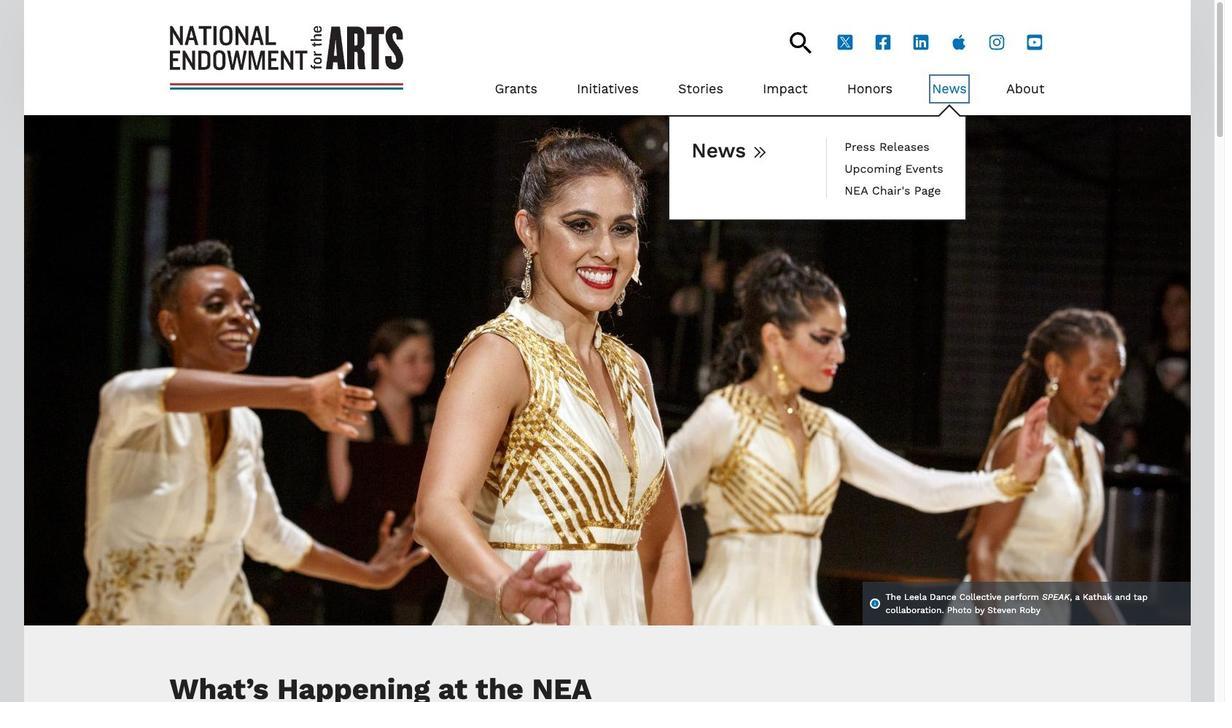 Task type: vqa. For each thing, say whether or not it's contained in the screenshot.
5th 'menu item' from the right
no



Task type: locate. For each thing, give the bounding box(es) containing it.
menu bar
[[495, 54, 1045, 221]]

menu item
[[495, 77, 538, 101], [577, 77, 639, 101], [679, 77, 724, 101], [763, 77, 808, 101], [848, 77, 893, 101], [1007, 77, 1045, 101], [845, 139, 944, 155], [845, 160, 944, 176], [845, 182, 944, 198]]

national endowment for the arts logo image
[[170, 26, 403, 89]]

four women dressed in white dancing kathak style on stage. image
[[24, 116, 1191, 626]]



